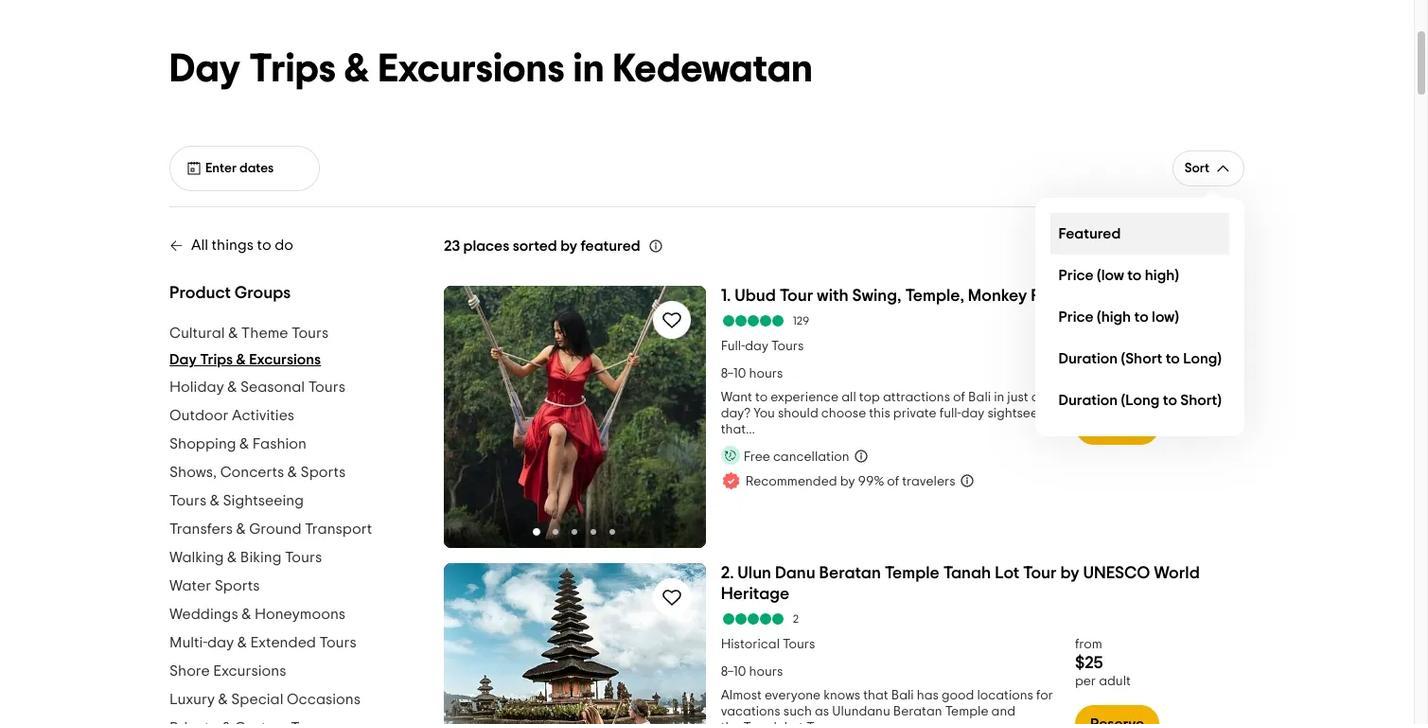 Task type: vqa. For each thing, say whether or not it's contained in the screenshot.
2nd (1) from the bottom
no



Task type: describe. For each thing, give the bounding box(es) containing it.
5.0 of 5 bubbles image for ubud tour with swing, temple, monkey forest, and waterfall
[[721, 315, 786, 327]]

filters
[[1211, 239, 1245, 252]]

cancellation
[[774, 450, 850, 464]]

has
[[917, 689, 939, 702]]

& inside the holiday & seasonal tours link
[[227, 380, 237, 395]]

day for day trips & excursions in kedewatan
[[169, 49, 241, 89]]

this
[[870, 407, 891, 420]]

all inside want to experience all top attractions of bali in just one day? you should choose this private full-day sightseeing that…
[[842, 391, 857, 404]]

from $25 per adult
[[1076, 638, 1131, 688]]

long)
[[1184, 351, 1222, 366]]

& inside transfers & ground transport link
[[236, 522, 246, 537]]

0 horizontal spatial of
[[887, 475, 900, 488]]

weddings & honeymoons link
[[169, 600, 346, 629]]

beratan inside ulun danu beratan temple tanah lot tour by unesco world heritage
[[820, 565, 881, 582]]

you
[[754, 407, 775, 420]]

transport
[[305, 522, 372, 537]]

unesco
[[1084, 565, 1151, 582]]

1 horizontal spatial by
[[841, 475, 856, 488]]

& inside walking & biking tours link
[[227, 550, 237, 565]]

that…
[[721, 423, 756, 437]]

free cancellation
[[744, 450, 850, 464]]

price for price (low to high)
[[1059, 268, 1094, 283]]

23
[[444, 239, 460, 254]]

price (low to high)
[[1059, 268, 1180, 283]]

outdoor
[[169, 408, 229, 423]]

enter dates
[[205, 162, 274, 175]]

tours & sightseeing link
[[169, 487, 304, 515]]

shows, concerts & sports link
[[169, 458, 346, 487]]

2
[[793, 613, 799, 625]]

bali inside want to experience all top attractions of bali in just one day? you should choose this private full-day sightseeing that…
[[969, 391, 991, 404]]

as
[[815, 705, 830, 718]]

multi-day & extended tours link
[[169, 629, 357, 657]]

5.0 of 5 bubbles image for ulun danu beratan temple tanah lot tour by unesco world heritage
[[721, 613, 786, 625]]

lot inside almost everyone knows that bali has good locations for vacations such as ulundanu beratan temple and the tanah lot tour …
[[785, 721, 804, 724]]

ulun danu beratan temple tanah lot tour by unesco world heritage
[[721, 565, 1200, 603]]

recommended
[[746, 475, 838, 488]]

knows
[[824, 689, 861, 702]]

day inside want to experience all top attractions of bali in just one day? you should choose this private full-day sightseeing that…
[[962, 407, 985, 420]]

outdoor activities
[[169, 408, 295, 423]]

fashion
[[253, 437, 307, 452]]

(high
[[1097, 309, 1132, 324]]

free
[[744, 450, 771, 464]]

sightseeing
[[988, 407, 1057, 420]]

short)
[[1181, 392, 1222, 408]]

duration for duration (short to long)
[[1059, 351, 1118, 366]]

shopping & fashion link
[[169, 430, 307, 458]]

duration (long to short)
[[1059, 392, 1222, 408]]

kedewatan
[[613, 49, 813, 89]]

places
[[464, 239, 510, 254]]

trips for day trips & excursions in kedewatan
[[249, 49, 336, 89]]

holiday & seasonal tours
[[169, 380, 346, 395]]

full-
[[721, 340, 745, 353]]

holiday
[[169, 380, 224, 395]]

should
[[778, 407, 819, 420]]

sorted
[[513, 239, 557, 254]]

honeymoons
[[255, 607, 346, 622]]

price (high to low)
[[1059, 309, 1180, 324]]

lot inside ulun danu beratan temple tanah lot tour by unesco world heritage
[[995, 565, 1020, 582]]

water
[[169, 579, 211, 594]]

outdoor activities link
[[169, 401, 295, 430]]

weddings & honeymoons
[[169, 607, 346, 622]]

that
[[864, 689, 889, 702]]

experience
[[771, 391, 839, 404]]

luxury
[[169, 692, 215, 707]]

cultural & theme tours
[[169, 326, 329, 341]]

shore
[[169, 664, 210, 679]]

1 8–10 from the top
[[721, 367, 747, 381]]

enter
[[205, 162, 237, 175]]

transfers & ground transport link
[[169, 515, 372, 544]]

do
[[275, 238, 293, 253]]

to for all things to do
[[257, 238, 271, 253]]

day trips & excursions in kedewatan
[[169, 49, 813, 89]]

clear
[[1158, 239, 1191, 252]]

heritage
[[721, 586, 790, 603]]

from for $25
[[1076, 638, 1103, 651]]

excursions for day trips & excursions
[[249, 352, 321, 367]]

temple inside ulun danu beratan temple tanah lot tour by unesco world heritage
[[885, 565, 940, 582]]

0 vertical spatial and
[[1086, 288, 1117, 305]]

full-
[[940, 407, 962, 420]]

all things to do
[[191, 238, 293, 253]]

to for price (high to low)
[[1135, 309, 1149, 324]]

sort
[[1185, 161, 1210, 175]]

& inside weddings & honeymoons link
[[242, 607, 251, 622]]

day for day trips & excursions
[[169, 352, 197, 367]]

want to experience all top attractions of bali in just one day? you should choose this private full-day sightseeing that… link
[[721, 390, 1060, 438]]

day for full-day tours
[[745, 340, 769, 353]]

theme
[[241, 326, 288, 341]]

multi-day & extended tours
[[169, 635, 357, 651]]

2 8–10 from the top
[[721, 665, 747, 679]]

0 vertical spatial in
[[573, 49, 605, 89]]

almost everyone knows that bali has good locations for vacations such as ulundanu beratan temple and the tanah lot tour …
[[721, 689, 1054, 724]]

holiday & seasonal tours link
[[169, 373, 346, 401]]

2 vertical spatial excursions
[[213, 664, 286, 679]]

cultural & theme tours link
[[169, 319, 329, 348]]

shows, concerts & sports
[[169, 465, 346, 480]]

enter dates button
[[169, 146, 320, 191]]

to for price (low to high)
[[1128, 268, 1142, 283]]

& inside the 'luxury & special occasions' "link"
[[218, 692, 228, 707]]

groups
[[235, 285, 291, 302]]

want to experience all top attractions of bali in just one day? you should choose this private full-day sightseeing that…
[[721, 391, 1057, 437]]

product
[[169, 285, 231, 302]]

water sports
[[169, 579, 260, 594]]

save to a trip image
[[661, 309, 683, 331]]

& inside "shows, concerts & sports" "link"
[[288, 465, 297, 480]]

tours down ground on the bottom of the page
[[285, 550, 322, 565]]

historical tours
[[721, 638, 816, 651]]

…
[[836, 721, 846, 724]]

one
[[1032, 391, 1055, 404]]

want
[[721, 391, 753, 404]]

clear all filters link
[[1158, 224, 1245, 266]]

tours down "129"
[[772, 340, 804, 353]]



Task type: locate. For each thing, give the bounding box(es) containing it.
(short
[[1122, 351, 1163, 366]]

to for duration (long to short)
[[1164, 392, 1178, 408]]

in
[[573, 49, 605, 89], [994, 391, 1005, 404]]

1 vertical spatial 5.0 of 5 bubbles image
[[721, 613, 786, 625]]

of right 99%
[[887, 475, 900, 488]]

from $57
[[1076, 340, 1103, 374]]

world
[[1154, 565, 1200, 582]]

1 vertical spatial 8–10
[[721, 665, 747, 679]]

2 vertical spatial tour
[[807, 721, 834, 724]]

0 horizontal spatial sports
[[215, 579, 260, 594]]

price
[[1059, 268, 1094, 283], [1059, 309, 1094, 324]]

sports inside "link"
[[301, 465, 346, 480]]

1 from from the top
[[1076, 340, 1103, 353]]

1 horizontal spatial all
[[1194, 239, 1209, 252]]

0 vertical spatial price
[[1059, 268, 1094, 283]]

carousel of images figure
[[444, 286, 706, 548]]

with
[[817, 288, 849, 305]]

1 vertical spatial in
[[994, 391, 1005, 404]]

day down "ubud"
[[745, 340, 769, 353]]

attractions
[[883, 391, 951, 404]]

1 vertical spatial lot
[[785, 721, 804, 724]]

5.0 of 5 bubbles image inside 2 link
[[721, 613, 786, 625]]

swing,
[[853, 288, 902, 305]]

to right (low at the top right
[[1128, 268, 1142, 283]]

129
[[793, 315, 810, 327]]

walking
[[169, 550, 224, 565]]

duration for duration (long to short)
[[1059, 392, 1118, 408]]

vacations
[[721, 705, 781, 718]]

bali inside almost everyone knows that bali has good locations for vacations such as ulundanu beratan temple and the tanah lot tour …
[[892, 689, 914, 702]]

$57
[[1076, 357, 1103, 374]]

5.0 of 5 bubbles image down "ubud"
[[721, 315, 786, 327]]

ubud
[[735, 288, 776, 305]]

1 horizontal spatial bali
[[969, 391, 991, 404]]

0 vertical spatial 8–10 hours
[[721, 367, 783, 381]]

0 vertical spatial day
[[169, 49, 241, 89]]

1 vertical spatial all
[[842, 391, 857, 404]]

temple left tanah at bottom
[[885, 565, 940, 582]]

by
[[561, 239, 578, 254], [841, 475, 856, 488], [1061, 565, 1080, 582]]

danu
[[775, 565, 816, 582]]

1 day from the top
[[169, 49, 241, 89]]

sports down fashion
[[301, 465, 346, 480]]

all
[[1194, 239, 1209, 252], [842, 391, 857, 404]]

almost everyone knows that bali has good locations for vacations such as ulundanu beratan temple and the tanah lot tour … link
[[721, 688, 1060, 724]]

recommended by 99% of travelers
[[746, 475, 956, 488]]

duration (short to long)
[[1059, 351, 1222, 366]]

8–10 hours up the want
[[721, 367, 783, 381]]

bali left the has
[[892, 689, 914, 702]]

& inside shopping & fashion link
[[240, 437, 249, 452]]

8–10 hours
[[721, 367, 783, 381], [721, 665, 783, 679]]

luxury & special occasions link
[[169, 686, 361, 714]]

0 vertical spatial of
[[954, 391, 966, 404]]

0 vertical spatial sports
[[301, 465, 346, 480]]

0 horizontal spatial trips
[[200, 352, 233, 367]]

from inside "from $25 per adult"
[[1076, 638, 1103, 651]]

temple inside almost everyone knows that bali has good locations for vacations such as ulundanu beratan temple and the tanah lot tour …
[[946, 705, 989, 718]]

1 vertical spatial duration
[[1059, 392, 1118, 408]]

reserve
[[1091, 419, 1145, 434]]

1 hours from the top
[[749, 367, 783, 381]]

all things to do link
[[169, 238, 293, 253]]

2.
[[721, 565, 734, 582]]

lot
[[995, 565, 1020, 582], [785, 721, 804, 724]]

list box
[[1036, 198, 1245, 437]]

0 horizontal spatial in
[[573, 49, 605, 89]]

hours down full-day tours
[[749, 367, 783, 381]]

1 duration from the top
[[1059, 351, 1118, 366]]

day inside multi-day & extended tours link
[[207, 635, 234, 651]]

of inside want to experience all top attractions of bali in just one day? you should choose this private full-day sightseeing that…
[[954, 391, 966, 404]]

tours right theme
[[292, 326, 329, 341]]

0 horizontal spatial bali
[[892, 689, 914, 702]]

0 vertical spatial beratan
[[820, 565, 881, 582]]

by right sorted
[[561, 239, 578, 254]]

tanah
[[944, 565, 992, 582]]

$25
[[1076, 655, 1104, 672]]

tours & sightseeing
[[169, 493, 304, 508]]

1 vertical spatial day
[[169, 352, 197, 367]]

5.0 of 5 bubbles image down heritage
[[721, 613, 786, 625]]

129 link
[[721, 314, 1245, 328]]

biking
[[240, 550, 282, 565]]

hours
[[749, 367, 783, 381], [749, 665, 783, 679]]

2 from from the top
[[1076, 638, 1103, 651]]

occasions
[[287, 692, 361, 707]]

1 vertical spatial trips
[[200, 352, 233, 367]]

excursions for day trips & excursions in kedewatan
[[378, 49, 565, 89]]

ground
[[249, 522, 302, 537]]

to left low)
[[1135, 309, 1149, 324]]

tours right seasonal
[[308, 380, 346, 395]]

by left unesco
[[1061, 565, 1080, 582]]

0 vertical spatial 5.0 of 5 bubbles image
[[721, 315, 786, 327]]

reserve link
[[1076, 407, 1160, 445]]

2 day from the top
[[169, 352, 197, 367]]

tours down 2 at the right of the page
[[783, 638, 816, 651]]

day
[[745, 340, 769, 353], [962, 407, 985, 420], [207, 635, 234, 651]]

1 5.0 of 5 bubbles image from the top
[[721, 315, 786, 327]]

historical
[[721, 638, 780, 651]]

day up shore excursions
[[207, 635, 234, 651]]

&
[[345, 49, 370, 89], [228, 326, 238, 341], [236, 352, 246, 367], [227, 380, 237, 395], [240, 437, 249, 452], [288, 465, 297, 480], [210, 493, 220, 508], [236, 522, 246, 537], [227, 550, 237, 565], [242, 607, 251, 622], [237, 635, 247, 651], [218, 692, 228, 707]]

save to a trip image
[[661, 586, 683, 609]]

transfers
[[169, 522, 233, 537]]

duration down the $57
[[1059, 392, 1118, 408]]

1 vertical spatial of
[[887, 475, 900, 488]]

from inside 'from $57'
[[1076, 340, 1103, 353]]

tour inside almost everyone knows that bali has good locations for vacations such as ulundanu beratan temple and the tanah lot tour …
[[807, 721, 834, 724]]

transfers & ground transport
[[169, 522, 372, 537]]

water sports link
[[169, 572, 260, 600]]

extended
[[250, 635, 316, 651]]

per
[[1076, 675, 1097, 688]]

to right (long on the bottom right of page
[[1164, 392, 1178, 408]]

2 price from the top
[[1059, 309, 1094, 324]]

almost
[[721, 689, 762, 702]]

0 horizontal spatial day
[[207, 635, 234, 651]]

8–10 hours up almost
[[721, 665, 783, 679]]

to left do
[[257, 238, 271, 253]]

choose
[[822, 407, 867, 420]]

0 vertical spatial trips
[[249, 49, 336, 89]]

walking & biking tours link
[[169, 544, 322, 572]]

all up choose
[[842, 391, 857, 404]]

beratan
[[820, 565, 881, 582], [894, 705, 943, 718]]

lot right tanah at bottom
[[995, 565, 1020, 582]]

from for $57
[[1076, 340, 1103, 353]]

2 vertical spatial by
[[1061, 565, 1080, 582]]

0 vertical spatial from
[[1076, 340, 1103, 353]]

price down forest,
[[1059, 309, 1094, 324]]

private
[[894, 407, 937, 420]]

1.
[[721, 288, 731, 305]]

all inside clear all filters link
[[1194, 239, 1209, 252]]

1 vertical spatial price
[[1059, 309, 1094, 324]]

shopping & fashion
[[169, 437, 307, 452]]

featured
[[581, 239, 641, 254]]

8–10 up the want
[[721, 367, 747, 381]]

2 duration from the top
[[1059, 392, 1118, 408]]

0 vertical spatial all
[[1194, 239, 1209, 252]]

1 vertical spatial beratan
[[894, 705, 943, 718]]

high)
[[1146, 268, 1180, 283]]

and down the locations
[[992, 705, 1016, 718]]

in inside want to experience all top attractions of bali in just one day? you should choose this private full-day sightseeing that…
[[994, 391, 1005, 404]]

tour down the as
[[807, 721, 834, 724]]

1 vertical spatial 8–10 hours
[[721, 665, 783, 679]]

0 horizontal spatial lot
[[785, 721, 804, 724]]

hours down "historical tours"
[[749, 665, 783, 679]]

ulundanu
[[833, 705, 891, 718]]

0 vertical spatial duration
[[1059, 351, 1118, 366]]

top
[[860, 391, 881, 404]]

forest,
[[1031, 288, 1083, 305]]

day for multi-day & extended tours
[[207, 635, 234, 651]]

price for price (high to low)
[[1059, 309, 1094, 324]]

luxury & special occasions
[[169, 692, 361, 707]]

1 vertical spatial from
[[1076, 638, 1103, 651]]

by inside ulun danu beratan temple tanah lot tour by unesco world heritage
[[1061, 565, 1080, 582]]

0 vertical spatial by
[[561, 239, 578, 254]]

1 horizontal spatial in
[[994, 391, 1005, 404]]

tours down shows,
[[169, 493, 207, 508]]

2 8–10 hours from the top
[[721, 665, 783, 679]]

all right clear
[[1194, 239, 1209, 252]]

2 horizontal spatial day
[[962, 407, 985, 420]]

& inside multi-day & extended tours link
[[237, 635, 247, 651]]

to inside want to experience all top attractions of bali in just one day? you should choose this private full-day sightseeing that…
[[756, 391, 768, 404]]

trips for day trips & excursions
[[200, 352, 233, 367]]

1 horizontal spatial and
[[1086, 288, 1117, 305]]

0 vertical spatial tour
[[780, 288, 814, 305]]

1 horizontal spatial beratan
[[894, 705, 943, 718]]

trips
[[249, 49, 336, 89], [200, 352, 233, 367]]

0 vertical spatial day
[[745, 340, 769, 353]]

0 vertical spatial hours
[[749, 367, 783, 381]]

of up full-
[[954, 391, 966, 404]]

shows,
[[169, 465, 217, 480]]

day?
[[721, 407, 751, 420]]

to for duration (short to long)
[[1166, 351, 1181, 366]]

beratan inside almost everyone knows that bali has good locations for vacations such as ulundanu beratan temple and the tanah lot tour …
[[894, 705, 943, 718]]

2 5.0 of 5 bubbles image from the top
[[721, 613, 786, 625]]

1 horizontal spatial day
[[745, 340, 769, 353]]

and inside almost everyone knows that bali has good locations for vacations such as ulundanu beratan temple and the tanah lot tour …
[[992, 705, 1016, 718]]

day left sightseeing
[[962, 407, 985, 420]]

tour right tanah at bottom
[[1024, 565, 1057, 582]]

duration down (high
[[1059, 351, 1118, 366]]

2 hours from the top
[[749, 665, 783, 679]]

shore excursions link
[[169, 657, 286, 686]]

1 price from the top
[[1059, 268, 1094, 283]]

5.0 of 5 bubbles image inside 129 link
[[721, 315, 786, 327]]

locations
[[978, 689, 1034, 702]]

1 horizontal spatial of
[[954, 391, 966, 404]]

good
[[942, 689, 975, 702]]

1 vertical spatial temple
[[946, 705, 989, 718]]

and down (low at the top right
[[1086, 288, 1117, 305]]

the tanah
[[721, 721, 782, 724]]

product groups
[[169, 285, 291, 302]]

all
[[191, 238, 208, 253]]

0 horizontal spatial beratan
[[820, 565, 881, 582]]

8–10 up almost
[[721, 665, 747, 679]]

walking & biking tours
[[169, 550, 322, 565]]

2 vertical spatial day
[[207, 635, 234, 651]]

0 vertical spatial bali
[[969, 391, 991, 404]]

to left long)
[[1166, 351, 1181, 366]]

1 vertical spatial and
[[992, 705, 1016, 718]]

featured
[[1059, 226, 1121, 241]]

low)
[[1152, 309, 1180, 324]]

1 vertical spatial sports
[[215, 579, 260, 594]]

1 8–10 hours from the top
[[721, 367, 783, 381]]

1 horizontal spatial temple
[[946, 705, 989, 718]]

list box containing featured
[[1036, 198, 1245, 437]]

sports down the walking & biking tours
[[215, 579, 260, 594]]

0 vertical spatial excursions
[[378, 49, 565, 89]]

such
[[784, 705, 812, 718]]

sports
[[301, 465, 346, 480], [215, 579, 260, 594]]

by left 99%
[[841, 475, 856, 488]]

excursions
[[378, 49, 565, 89], [249, 352, 321, 367], [213, 664, 286, 679]]

0 horizontal spatial temple
[[885, 565, 940, 582]]

1 vertical spatial bali
[[892, 689, 914, 702]]

concerts
[[220, 465, 284, 480]]

from up $25
[[1076, 638, 1103, 651]]

tours down the honeymoons on the left bottom
[[320, 635, 357, 651]]

day
[[169, 49, 241, 89], [169, 352, 197, 367]]

1 horizontal spatial lot
[[995, 565, 1020, 582]]

0 vertical spatial temple
[[885, 565, 940, 582]]

0 horizontal spatial by
[[561, 239, 578, 254]]

1 vertical spatial hours
[[749, 665, 783, 679]]

tour inside ulun danu beratan temple tanah lot tour by unesco world heritage
[[1024, 565, 1057, 582]]

temple,
[[906, 288, 965, 305]]

1 vertical spatial tour
[[1024, 565, 1057, 582]]

tour up "129"
[[780, 288, 814, 305]]

lot down such
[[785, 721, 804, 724]]

2 horizontal spatial by
[[1061, 565, 1080, 582]]

clear all filters
[[1158, 239, 1245, 252]]

temple down good
[[946, 705, 989, 718]]

1 vertical spatial by
[[841, 475, 856, 488]]

from up the $57
[[1076, 340, 1103, 353]]

activities
[[232, 408, 295, 423]]

1 horizontal spatial trips
[[249, 49, 336, 89]]

multi-
[[169, 635, 207, 651]]

0 horizontal spatial all
[[842, 391, 857, 404]]

beratan down the has
[[894, 705, 943, 718]]

travelers
[[903, 475, 956, 488]]

bali left just
[[969, 391, 991, 404]]

to up you at right bottom
[[756, 391, 768, 404]]

just
[[1008, 391, 1029, 404]]

1 horizontal spatial sports
[[301, 465, 346, 480]]

& inside tours & sightseeing link
[[210, 493, 220, 508]]

1 vertical spatial excursions
[[249, 352, 321, 367]]

0 horizontal spatial and
[[992, 705, 1016, 718]]

ulun
[[738, 565, 772, 582]]

1 vertical spatial day
[[962, 407, 985, 420]]

beratan right danu
[[820, 565, 881, 582]]

0 vertical spatial lot
[[995, 565, 1020, 582]]

0 vertical spatial 8–10
[[721, 367, 747, 381]]

price up forest,
[[1059, 268, 1094, 283]]

& inside cultural & theme tours link
[[228, 326, 238, 341]]

5.0 of 5 bubbles image
[[721, 315, 786, 327], [721, 613, 786, 625]]



